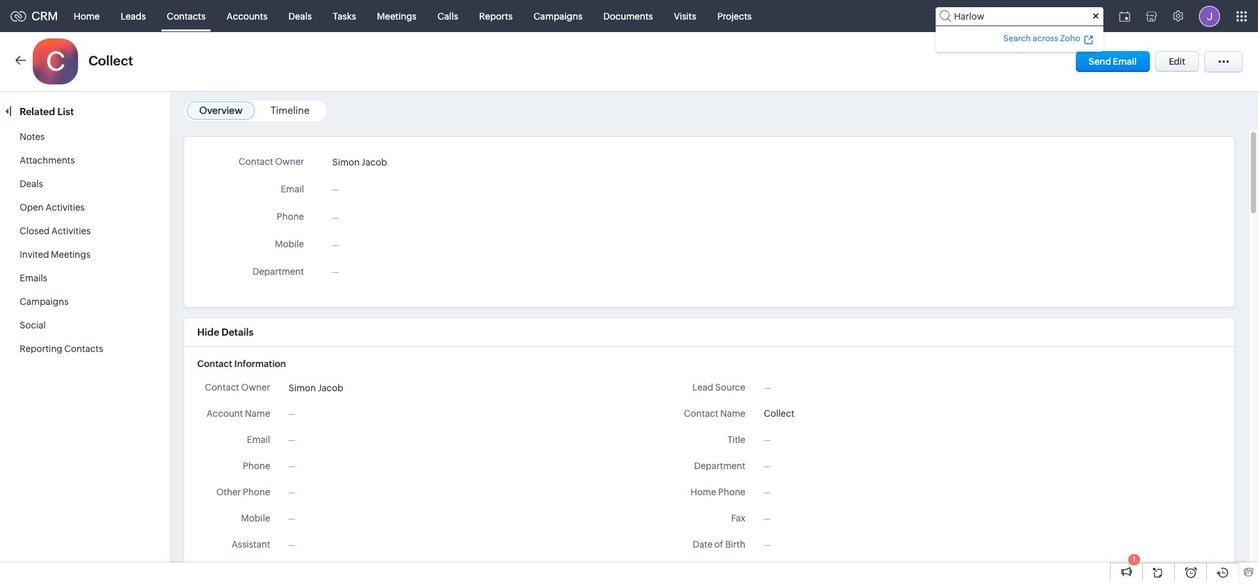 Task type: locate. For each thing, give the bounding box(es) containing it.
logo image
[[10, 11, 26, 21]]

calendar image
[[1119, 11, 1130, 21]]

profile image
[[1199, 6, 1220, 27]]

create menu element
[[1079, 0, 1111, 32]]

profile element
[[1191, 0, 1228, 32]]



Task type: vqa. For each thing, say whether or not it's contained in the screenshot.
Search element
no



Task type: describe. For each thing, give the bounding box(es) containing it.
create menu image
[[1087, 8, 1103, 24]]

Search field
[[936, 7, 1103, 25]]



